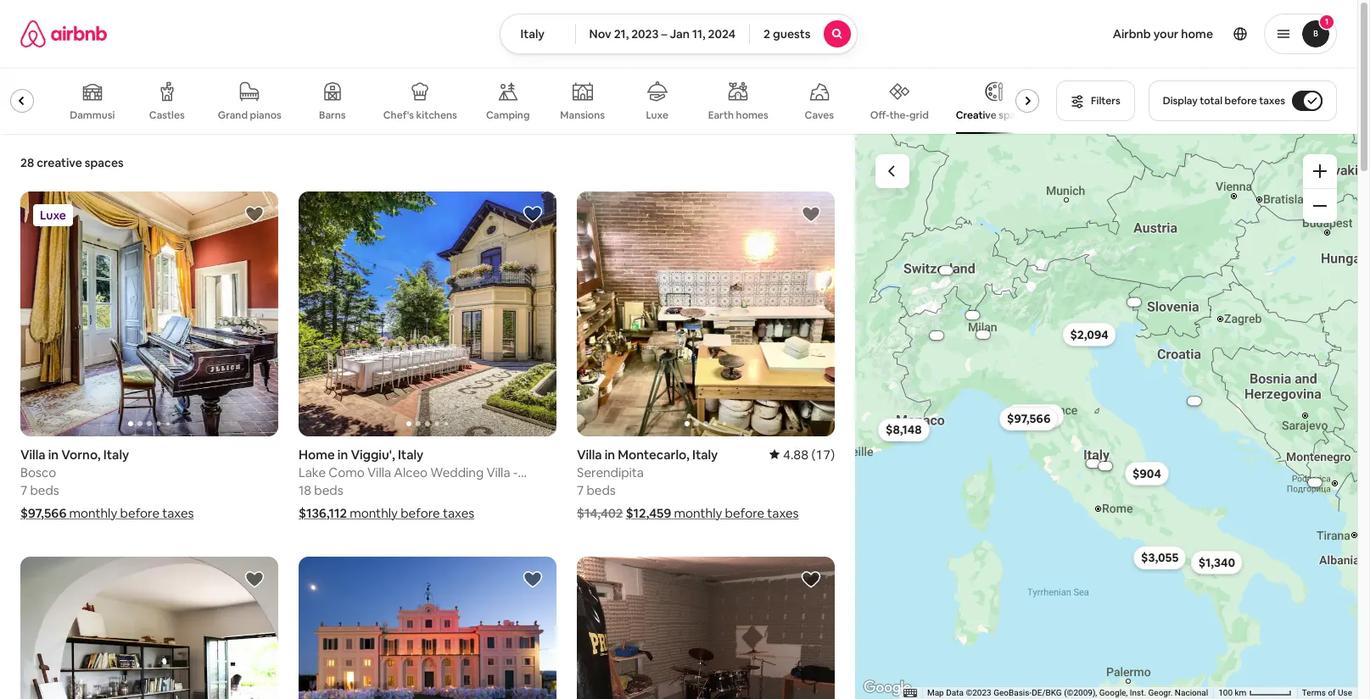 Task type: describe. For each thing, give the bounding box(es) containing it.
$1,340 button
[[1191, 551, 1243, 575]]

4.88
[[783, 447, 809, 463]]

airbnb
[[1113, 26, 1151, 42]]

add to wishlist: home in spoleto, italy image
[[523, 570, 543, 590]]

$136,112 inside 18 beds $136,112 monthly before taxes
[[299, 505, 347, 522]]

mansions
[[560, 109, 605, 122]]

profile element
[[878, 0, 1337, 68]]

jan
[[670, 26, 690, 42]]

castles
[[149, 109, 185, 122]]

kitchens
[[416, 109, 457, 122]]

your
[[1153, 26, 1179, 42]]

add to wishlist: home in mandelieu-la napoule, france image
[[244, 570, 265, 590]]

the-
[[889, 108, 909, 122]]

$14,402
[[577, 505, 623, 522]]

airbnb your home link
[[1103, 16, 1223, 52]]

–
[[661, 26, 667, 42]]

italy for home in viggiu', italy
[[398, 447, 424, 463]]

18
[[299, 483, 311, 499]]

nacional
[[1175, 689, 1208, 698]]

total
[[1200, 94, 1222, 108]]

100 km
[[1218, 689, 1249, 698]]

(17)
[[811, 447, 835, 463]]

barns
[[319, 109, 346, 122]]

use
[[1338, 689, 1352, 698]]

italy inside button
[[521, 26, 545, 42]]

creative spaces
[[956, 109, 1032, 122]]

beds for serendipita
[[587, 483, 616, 499]]

dammusi
[[70, 109, 115, 122]]

$904
[[1133, 466, 1161, 481]]

$12,459 inside villa in montecarlo, italy serendipita 7 beds $14,402 $12,459 monthly before taxes
[[626, 505, 671, 522]]

$12,459 button
[[1005, 404, 1064, 428]]

28 creative spaces
[[20, 155, 124, 171]]

4.88 (17)
[[783, 447, 835, 463]]

$8,148
[[886, 422, 922, 438]]

luxe
[[646, 109, 668, 122]]

$3,055 button
[[1133, 546, 1186, 570]]

$136,112 button
[[956, 311, 990, 319]]

taxes inside 18 beds $136,112 monthly before taxes
[[443, 505, 474, 522]]

$2,094
[[1070, 327, 1108, 342]]

(©2009),
[[1064, 689, 1097, 698]]

before inside 18 beds $136,112 monthly before taxes
[[401, 505, 440, 522]]

filters button
[[1056, 81, 1135, 121]]

villa for villa in vorno, italy bosco 7 beds $97,566 monthly before taxes
[[20, 447, 45, 463]]

$63,771 button
[[1088, 462, 1122, 471]]

off-
[[870, 108, 889, 122]]

map data ©2023 geobasis-de/bkg (©2009), google, inst. geogr. nacional
[[927, 689, 1208, 698]]

$97,566 inside $97,566 button
[[1007, 411, 1051, 427]]

2023
[[631, 26, 659, 42]]

italy for villa in vorno, italy bosco 7 beds $97,566 monthly before taxes
[[103, 447, 129, 463]]

geogr.
[[1148, 689, 1173, 698]]

monthly inside villa in vorno, italy bosco 7 beds $97,566 monthly before taxes
[[69, 505, 117, 522]]

home
[[299, 447, 335, 463]]

map
[[927, 689, 944, 698]]

terms of use link
[[1302, 689, 1352, 698]]

zoom out image
[[1313, 199, 1327, 213]]

nov 21, 2023 – jan 11, 2024 button
[[575, 14, 750, 54]]

28
[[20, 155, 34, 171]]

airbnb your home
[[1113, 26, 1213, 42]]

4.88 out of 5 average rating,  17 reviews image
[[769, 447, 835, 463]]

creative
[[37, 155, 82, 171]]

monthly inside 18 beds $136,112 monthly before taxes
[[350, 505, 398, 522]]

creative
[[956, 109, 997, 122]]

caves
[[805, 109, 834, 122]]

data
[[946, 689, 964, 698]]

none search field containing italy
[[499, 14, 858, 54]]

grand pianos
[[218, 109, 281, 122]]

2024
[[708, 26, 736, 42]]

7 for bosco
[[20, 483, 27, 499]]

zoom in image
[[1313, 165, 1327, 178]]

monthly inside villa in montecarlo, italy serendipita 7 beds $14,402 $12,459 monthly before taxes
[[674, 505, 722, 522]]



Task type: vqa. For each thing, say whether or not it's contained in the screenshot.
the right Where you'll be
no



Task type: locate. For each thing, give the bounding box(es) containing it.
$2,094 button
[[1063, 323, 1116, 346]]

1 horizontal spatial $97,566
[[1007, 411, 1051, 427]]

home
[[1181, 26, 1213, 42]]

1 monthly from the left
[[69, 505, 117, 522]]

beds down serendipita
[[587, 483, 616, 499]]

before inside villa in vorno, italy bosco 7 beds $97,566 monthly before taxes
[[120, 505, 159, 522]]

taxes inside villa in vorno, italy bosco 7 beds $97,566 monthly before taxes
[[162, 505, 194, 522]]

1 horizontal spatial spaces
[[999, 109, 1032, 122]]

viggiu',
[[351, 447, 395, 463]]

spaces
[[999, 109, 1032, 122], [85, 155, 124, 171]]

1 horizontal spatial $136,112
[[963, 312, 982, 318]]

0 vertical spatial $97,566
[[1007, 411, 1051, 427]]

1 horizontal spatial monthly
[[350, 505, 398, 522]]

$1,340
[[1198, 555, 1235, 570]]

bosco
[[20, 465, 56, 481]]

7 for serendipita
[[577, 483, 584, 499]]

$904 button
[[1125, 462, 1169, 486]]

0 horizontal spatial beds
[[30, 483, 59, 499]]

0 vertical spatial spaces
[[999, 109, 1032, 122]]

2 guests button
[[749, 14, 858, 54]]

italy right vorno,
[[103, 447, 129, 463]]

1 vertical spatial spaces
[[85, 155, 124, 171]]

$12,459 $8,148
[[886, 408, 1056, 438]]

de/bkg
[[1032, 689, 1062, 698]]

group containing off-the-grid
[[0, 68, 1046, 134]]

vorno,
[[61, 447, 101, 463]]

italy left nov
[[521, 26, 545, 42]]

add to wishlist: villa in montecarlo, italy image
[[801, 204, 821, 225]]

None search field
[[499, 14, 858, 54]]

7 up the $14,402
[[577, 483, 584, 499]]

7 inside villa in vorno, italy bosco 7 beds $97,566 monthly before taxes
[[20, 483, 27, 499]]

©2023
[[966, 689, 991, 698]]

beds
[[30, 483, 59, 499], [314, 483, 343, 499], [587, 483, 616, 499]]

100
[[1218, 689, 1233, 698]]

villa inside villa in montecarlo, italy serendipita 7 beds $14,402 $12,459 monthly before taxes
[[577, 447, 602, 463]]

$136,112 inside button
[[963, 312, 982, 318]]

google map
showing 24 stays. region
[[855, 134, 1357, 700]]

serendipita
[[577, 465, 644, 481]]

$11,938
[[1307, 480, 1323, 485]]

villa in montecarlo, italy serendipita 7 beds $14,402 $12,459 monthly before taxes
[[577, 447, 799, 522]]

geobasis-
[[994, 689, 1032, 698]]

$97,566 button
[[999, 407, 1058, 431]]

1 villa from the left
[[20, 447, 45, 463]]

group
[[0, 68, 1046, 134], [20, 192, 278, 437], [299, 192, 557, 437], [577, 192, 835, 437], [20, 557, 278, 700], [299, 557, 557, 700], [577, 557, 835, 700]]

before
[[1225, 94, 1257, 108], [120, 505, 159, 522], [401, 505, 440, 522], [725, 505, 764, 522]]

add to wishlist: home in viggiu', italy image
[[523, 204, 543, 225]]

2 7 from the left
[[577, 483, 584, 499]]

7 down the bosco
[[20, 483, 27, 499]]

taxes inside villa in montecarlo, italy serendipita 7 beds $14,402 $12,459 monthly before taxes
[[767, 505, 799, 522]]

7
[[20, 483, 27, 499], [577, 483, 584, 499]]

0 horizontal spatial $97,566
[[20, 505, 66, 522]]

0 horizontal spatial spaces
[[85, 155, 124, 171]]

terms of use
[[1302, 689, 1352, 698]]

of
[[1328, 689, 1336, 698]]

off-the-grid
[[870, 108, 929, 122]]

in up serendipita
[[605, 447, 615, 463]]

3 beds from the left
[[587, 483, 616, 499]]

1 vertical spatial $136,112
[[299, 505, 347, 522]]

1 horizontal spatial $12,459
[[1013, 408, 1056, 424]]

$11,938 button
[[1298, 478, 1332, 487]]

21,
[[614, 26, 629, 42]]

1 horizontal spatial 7
[[577, 483, 584, 499]]

1
[[1325, 16, 1329, 27]]

2 horizontal spatial in
[[605, 447, 615, 463]]

in
[[48, 447, 59, 463], [337, 447, 348, 463], [605, 447, 615, 463]]

monthly down montecarlo, at bottom
[[674, 505, 722, 522]]

1 7 from the left
[[20, 483, 27, 499]]

1 vertical spatial $12,459
[[626, 505, 671, 522]]

villa for villa in montecarlo, italy serendipita 7 beds $14,402 $12,459 monthly before taxes
[[577, 447, 602, 463]]

km
[[1235, 689, 1247, 698]]

guests
[[773, 26, 811, 42]]

beds for bosco
[[30, 483, 59, 499]]

italy inside villa in vorno, italy bosco 7 beds $97,566 monthly before taxes
[[103, 447, 129, 463]]

2 horizontal spatial beds
[[587, 483, 616, 499]]

2 guests
[[764, 26, 811, 42]]

$12,459 inside $12,459 $8,148
[[1013, 408, 1056, 424]]

chef's kitchens
[[383, 109, 457, 122]]

1 button
[[1264, 14, 1337, 54]]

earth homes
[[708, 109, 768, 122]]

2 monthly from the left
[[350, 505, 398, 522]]

7 inside villa in montecarlo, italy serendipita 7 beds $14,402 $12,459 monthly before taxes
[[577, 483, 584, 499]]

in for vorno,
[[48, 447, 59, 463]]

0 vertical spatial $12,459
[[1013, 408, 1056, 424]]

homes
[[736, 109, 768, 122]]

pianos
[[250, 109, 281, 122]]

11,
[[692, 26, 705, 42]]

nov 21, 2023 – jan 11, 2024
[[589, 26, 736, 42]]

1 in from the left
[[48, 447, 59, 463]]

camping
[[486, 109, 530, 122]]

google image
[[859, 678, 915, 700]]

add to wishlist: room in zadar, croatia image
[[801, 570, 821, 590]]

display
[[1163, 94, 1198, 108]]

$136,112
[[963, 312, 982, 318], [299, 505, 347, 522]]

3 in from the left
[[605, 447, 615, 463]]

0 horizontal spatial in
[[48, 447, 59, 463]]

1 horizontal spatial beds
[[314, 483, 343, 499]]

100 km button
[[1213, 688, 1297, 700]]

2 horizontal spatial monthly
[[674, 505, 722, 522]]

1 beds from the left
[[30, 483, 59, 499]]

$97,566 inside villa in vorno, italy bosco 7 beds $97,566 monthly before taxes
[[20, 505, 66, 522]]

beds inside villa in montecarlo, italy serendipita 7 beds $14,402 $12,459 monthly before taxes
[[587, 483, 616, 499]]

filters
[[1091, 94, 1120, 108]]

0 horizontal spatial monthly
[[69, 505, 117, 522]]

in up the bosco
[[48, 447, 59, 463]]

montecarlo,
[[618, 447, 690, 463]]

2 villa from the left
[[577, 447, 602, 463]]

keyboard shortcuts image
[[903, 690, 917, 699]]

grid
[[909, 108, 929, 122]]

earth
[[708, 109, 734, 122]]

beds down the bosco
[[30, 483, 59, 499]]

in for viggiu',
[[337, 447, 348, 463]]

$63,771
[[1097, 464, 1114, 469]]

in inside villa in vorno, italy bosco 7 beds $97,566 monthly before taxes
[[48, 447, 59, 463]]

add to wishlist: villa in vorno, italy image
[[244, 204, 265, 225]]

villa up the bosco
[[20, 447, 45, 463]]

0 horizontal spatial $136,112
[[299, 505, 347, 522]]

$12,459
[[1013, 408, 1056, 424], [626, 505, 671, 522]]

0 horizontal spatial villa
[[20, 447, 45, 463]]

italy button
[[499, 14, 576, 54]]

in right the home
[[337, 447, 348, 463]]

google,
[[1099, 689, 1128, 698]]

in inside villa in montecarlo, italy serendipita 7 beds $14,402 $12,459 monthly before taxes
[[605, 447, 615, 463]]

$8,148 button
[[878, 418, 929, 442]]

before inside villa in montecarlo, italy serendipita 7 beds $14,402 $12,459 monthly before taxes
[[725, 505, 764, 522]]

1 horizontal spatial villa
[[577, 447, 602, 463]]

italy
[[521, 26, 545, 42], [103, 447, 129, 463], [398, 447, 424, 463], [692, 447, 718, 463]]

0 horizontal spatial $12,459
[[626, 505, 671, 522]]

0 vertical spatial $136,112
[[963, 312, 982, 318]]

inst.
[[1130, 689, 1146, 698]]

monthly down vorno,
[[69, 505, 117, 522]]

home in viggiu', italy
[[299, 447, 424, 463]]

italy inside villa in montecarlo, italy serendipita 7 beds $14,402 $12,459 monthly before taxes
[[692, 447, 718, 463]]

3 monthly from the left
[[674, 505, 722, 522]]

beds inside 18 beds $136,112 monthly before taxes
[[314, 483, 343, 499]]

italy right viggiu',
[[398, 447, 424, 463]]

in for montecarlo,
[[605, 447, 615, 463]]

boats
[[4, 109, 31, 122]]

italy right montecarlo, at bottom
[[692, 447, 718, 463]]

2 beds from the left
[[314, 483, 343, 499]]

nov
[[589, 26, 611, 42]]

villa inside villa in vorno, italy bosco 7 beds $97,566 monthly before taxes
[[20, 447, 45, 463]]

grand
[[218, 109, 248, 122]]

18 beds $136,112 monthly before taxes
[[299, 483, 474, 522]]

terms
[[1302, 689, 1326, 698]]

villa in vorno, italy bosco 7 beds $97,566 monthly before taxes
[[20, 447, 194, 522]]

monthly
[[69, 505, 117, 522], [350, 505, 398, 522], [674, 505, 722, 522]]

beds right 18
[[314, 483, 343, 499]]

2
[[764, 26, 770, 42]]

italy for villa in montecarlo, italy serendipita 7 beds $14,402 $12,459 monthly before taxes
[[692, 447, 718, 463]]

$3,055
[[1141, 550, 1179, 566]]

spaces inside group
[[999, 109, 1032, 122]]

monthly down viggiu',
[[350, 505, 398, 522]]

villa up serendipita
[[577, 447, 602, 463]]

chef's
[[383, 109, 414, 122]]

1 horizontal spatial in
[[337, 447, 348, 463]]

taxes
[[1259, 94, 1285, 108], [162, 505, 194, 522], [443, 505, 474, 522], [767, 505, 799, 522]]

1 vertical spatial $97,566
[[20, 505, 66, 522]]

2 in from the left
[[337, 447, 348, 463]]

0 horizontal spatial 7
[[20, 483, 27, 499]]

beds inside villa in vorno, italy bosco 7 beds $97,566 monthly before taxes
[[30, 483, 59, 499]]



